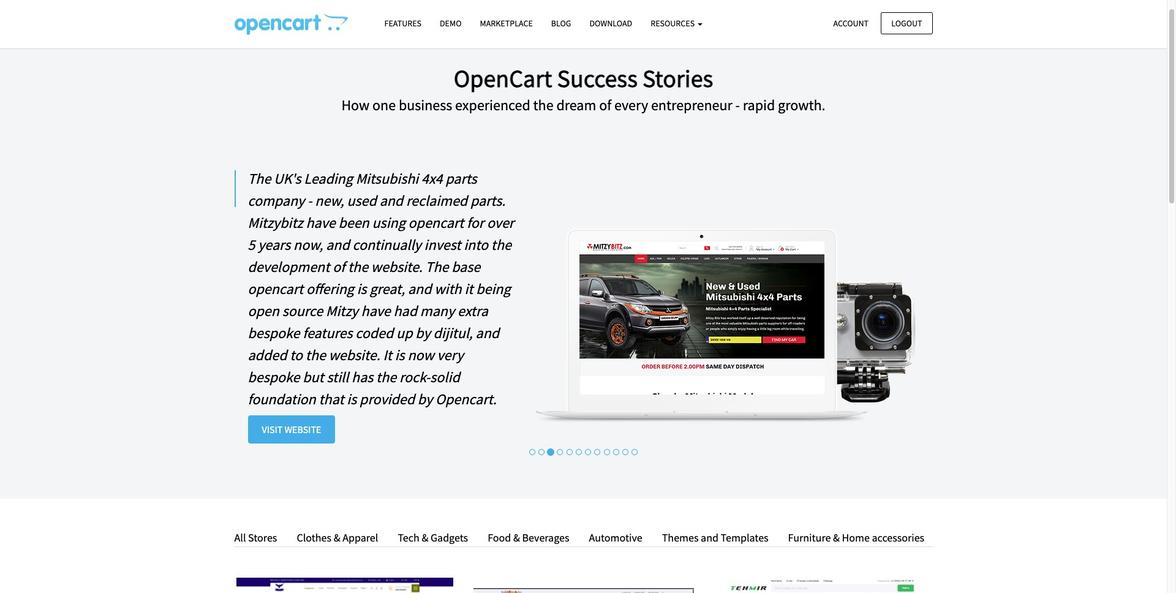 Task type: vqa. For each thing, say whether or not it's contained in the screenshot.
extension
no



Task type: describe. For each thing, give the bounding box(es) containing it.
experienced
[[455, 96, 531, 115]]

2 bespoke from the top
[[248, 368, 300, 387]]

base
[[452, 257, 481, 276]]

0 vertical spatial website.
[[371, 257, 423, 276]]

tech
[[398, 531, 420, 545]]

rock-
[[400, 368, 430, 387]]

templates
[[721, 531, 769, 545]]

logout link
[[881, 12, 933, 34]]

that
[[319, 390, 344, 409]]

had
[[394, 301, 417, 320]]

marketplace link
[[471, 13, 542, 34]]

beverages
[[522, 531, 570, 545]]

growth.
[[778, 96, 826, 115]]

solid
[[430, 368, 460, 387]]

opencart.
[[436, 390, 497, 409]]

stores
[[248, 531, 277, 545]]

& for clothes
[[334, 531, 341, 545]]

stories
[[643, 63, 714, 94]]

how
[[342, 96, 370, 115]]

features
[[303, 323, 353, 342]]

business
[[399, 96, 452, 115]]

automotive
[[589, 531, 643, 545]]

home
[[842, 531, 870, 545]]

of inside opencart success stories how one business experienced the dream of every entrepreneur - rapid growth.
[[599, 96, 612, 115]]

and up using
[[380, 191, 403, 210]]

open
[[248, 301, 279, 320]]

1 vertical spatial have
[[361, 301, 391, 320]]

accessories
[[872, 531, 925, 545]]

0 horizontal spatial have
[[306, 213, 336, 232]]

reclaimed
[[406, 191, 468, 210]]

parts.
[[471, 191, 506, 210]]

been
[[339, 213, 369, 232]]

& for tech
[[422, 531, 429, 545]]

clothes
[[297, 531, 332, 545]]

using
[[372, 213, 406, 232]]

uk's
[[274, 169, 301, 188]]

features link
[[375, 13, 431, 34]]

entrepreneur
[[651, 96, 733, 115]]

food & beverages link
[[479, 529, 579, 547]]

account
[[834, 17, 869, 28]]

great,
[[370, 279, 405, 298]]

added
[[248, 346, 287, 365]]

- inside opencart success stories how one business experienced the dream of every entrepreneur - rapid growth.
[[736, 96, 740, 115]]

now,
[[294, 235, 323, 254]]

opencart - showcase image
[[234, 13, 348, 35]]

the uk's leading mitsubishi 4x4 parts company - new, used and reclaimed parts. mitzybitz have been using opencart for over 5 years now, and continually invest into the development of the website. the base opencart offering is great, and with it being open source mitzy have had many extra bespoke features coded up by dijitul, and added to the website. it is now very bespoke but still has the rock-solid foundation that is provided by opencart.
[[248, 169, 514, 409]]

1 vertical spatial is
[[395, 346, 405, 365]]

themes and templates link
[[653, 529, 778, 547]]

0 vertical spatial by
[[416, 323, 431, 342]]

but
[[303, 368, 324, 387]]

website
[[285, 423, 321, 436]]

every
[[615, 96, 648, 115]]

automotive link
[[580, 529, 652, 547]]

offering
[[306, 279, 354, 298]]

2 vertical spatial is
[[347, 390, 357, 409]]

tech & gadgets link
[[389, 529, 478, 547]]

the right to
[[306, 346, 326, 365]]

apparel
[[343, 531, 378, 545]]

1 vertical spatial website.
[[329, 346, 380, 365]]

food
[[488, 531, 511, 545]]

coded
[[356, 323, 394, 342]]

it
[[383, 346, 392, 365]]

parts
[[446, 169, 477, 188]]

visit
[[262, 423, 283, 436]]

0 horizontal spatial the
[[248, 169, 271, 188]]

very
[[437, 346, 464, 365]]

furniture & home accessories
[[789, 531, 925, 545]]

food & beverages
[[488, 531, 570, 545]]

5
[[248, 235, 255, 254]]

0 vertical spatial is
[[357, 279, 367, 298]]

all
[[234, 531, 246, 545]]

continually
[[353, 235, 422, 254]]

mitzybitz
[[248, 213, 303, 232]]

gadgets
[[431, 531, 468, 545]]

themes and templates
[[662, 531, 769, 545]]

rapid
[[743, 96, 775, 115]]

now
[[408, 346, 434, 365]]

tppl website image
[[234, 578, 455, 593]]

4x4
[[422, 169, 443, 188]]



Task type: locate. For each thing, give the bounding box(es) containing it.
marketplace
[[480, 18, 533, 29]]

visit website
[[262, 423, 321, 436]]

the down invest
[[426, 257, 449, 276]]

- inside "the uk's leading mitsubishi 4x4 parts company - new, used and reclaimed parts. mitzybitz have been using opencart for over 5 years now, and continually invest into the development of the website. the base opencart offering is great, and with it being open source mitzy have had many extra bespoke features coded up by dijitul, and added to the website. it is now very bespoke but still has the rock-solid foundation that is provided by opencart."
[[308, 191, 312, 210]]

provided
[[360, 390, 415, 409]]

-
[[736, 96, 740, 115], [308, 191, 312, 210]]

to
[[290, 346, 303, 365]]

have up coded
[[361, 301, 391, 320]]

opencart up open
[[248, 279, 303, 298]]

being
[[476, 279, 511, 298]]

1 horizontal spatial -
[[736, 96, 740, 115]]

download link
[[581, 13, 642, 34]]

is left great,
[[357, 279, 367, 298]]

and down the "extra" at the bottom left
[[476, 323, 500, 342]]

source
[[282, 301, 323, 320]]

1 bespoke from the top
[[248, 323, 300, 342]]

is right it
[[395, 346, 405, 365]]

and right the themes
[[701, 531, 719, 545]]

visit website link
[[248, 415, 336, 444]]

resources
[[651, 18, 697, 29]]

success
[[557, 63, 638, 94]]

clothes & apparel
[[297, 531, 378, 545]]

still
[[327, 368, 349, 387]]

dijitul,
[[434, 323, 473, 342]]

furniture
[[789, 531, 831, 545]]

many
[[420, 301, 455, 320]]

with
[[435, 279, 462, 298]]

all stores
[[234, 531, 277, 545]]

1 vertical spatial bespoke
[[248, 368, 300, 387]]

is right that
[[347, 390, 357, 409]]

1 vertical spatial opencart
[[248, 279, 303, 298]]

0 vertical spatial the
[[248, 169, 271, 188]]

1 vertical spatial the
[[426, 257, 449, 276]]

1 horizontal spatial the
[[426, 257, 449, 276]]

development
[[248, 257, 330, 276]]

0 vertical spatial opencart
[[409, 213, 464, 232]]

it
[[465, 279, 473, 298]]

for
[[467, 213, 484, 232]]

account link
[[823, 12, 879, 34]]

foundation
[[248, 390, 316, 409]]

furniture & home accessories link
[[779, 529, 925, 547]]

4 & from the left
[[833, 531, 840, 545]]

blog link
[[542, 13, 581, 34]]

download
[[590, 18, 633, 29]]

mitzy
[[326, 301, 358, 320]]

is
[[357, 279, 367, 298], [395, 346, 405, 365], [347, 390, 357, 409]]

website. up has
[[329, 346, 380, 365]]

0 horizontal spatial opencart
[[248, 279, 303, 298]]

the left dream
[[533, 96, 554, 115]]

over
[[487, 213, 514, 232]]

by down the rock-
[[418, 390, 433, 409]]

and up had
[[408, 279, 432, 298]]

into
[[464, 235, 488, 254]]

one
[[373, 96, 396, 115]]

by right up
[[416, 323, 431, 342]]

& right the clothes at bottom left
[[334, 531, 341, 545]]

and
[[380, 191, 403, 210], [326, 235, 350, 254], [408, 279, 432, 298], [476, 323, 500, 342], [701, 531, 719, 545]]

website. up great,
[[371, 257, 423, 276]]

2 & from the left
[[422, 531, 429, 545]]

has
[[352, 368, 373, 387]]

opencart down 'reclaimed'
[[409, 213, 464, 232]]

resources link
[[642, 13, 712, 34]]

&
[[334, 531, 341, 545], [422, 531, 429, 545], [513, 531, 520, 545], [833, 531, 840, 545]]

invest
[[424, 235, 461, 254]]

years
[[258, 235, 291, 254]]

of up "offering"
[[333, 257, 345, 276]]

opencart
[[409, 213, 464, 232], [248, 279, 303, 298]]

1 vertical spatial of
[[333, 257, 345, 276]]

- left rapid at the right top
[[736, 96, 740, 115]]

up
[[397, 323, 413, 342]]

have down new,
[[306, 213, 336, 232]]

the up 'provided'
[[376, 368, 397, 387]]

themes
[[662, 531, 699, 545]]

used
[[347, 191, 377, 210]]

company
[[248, 191, 305, 210]]

blog
[[551, 18, 571, 29]]

opencart
[[454, 63, 553, 94]]

0 vertical spatial of
[[599, 96, 612, 115]]

0 horizontal spatial -
[[308, 191, 312, 210]]

& for furniture
[[833, 531, 840, 545]]

the inside opencart success stories how one business experienced the dream of every entrepreneur - rapid growth.
[[533, 96, 554, 115]]

demo
[[440, 18, 462, 29]]

leading
[[304, 169, 353, 188]]

demo link
[[431, 13, 471, 34]]

tech & gadgets
[[398, 531, 468, 545]]

of inside "the uk's leading mitsubishi 4x4 parts company - new, used and reclaimed parts. mitzybitz have been using opencart for over 5 years now, and continually invest into the development of the website. the base opencart offering is great, and with it being open source mitzy have had many extra bespoke features coded up by dijitul, and added to the website. it is now very bespoke but still has the rock-solid foundation that is provided by opencart."
[[333, 257, 345, 276]]

& right tech at the left of page
[[422, 531, 429, 545]]

extra
[[458, 301, 488, 320]]

new,
[[315, 191, 344, 210]]

bespoke down added
[[248, 368, 300, 387]]

website.
[[371, 257, 423, 276], [329, 346, 380, 365]]

all stores link
[[234, 529, 286, 547]]

1 horizontal spatial have
[[361, 301, 391, 320]]

& left home
[[833, 531, 840, 545]]

have
[[306, 213, 336, 232], [361, 301, 391, 320]]

dream
[[557, 96, 597, 115]]

the up "offering"
[[348, 257, 368, 276]]

& right food
[[513, 531, 520, 545]]

mitsubishi
[[356, 169, 419, 188]]

the up company
[[248, 169, 271, 188]]

0 vertical spatial bespoke
[[248, 323, 300, 342]]

& for food
[[513, 531, 520, 545]]

and down been
[[326, 235, 350, 254]]

3 & from the left
[[513, 531, 520, 545]]

the
[[533, 96, 554, 115], [491, 235, 512, 254], [348, 257, 368, 276], [306, 346, 326, 365], [376, 368, 397, 387]]

logout
[[892, 17, 923, 28]]

1 vertical spatial -
[[308, 191, 312, 210]]

1 horizontal spatial of
[[599, 96, 612, 115]]

- left new,
[[308, 191, 312, 210]]

the
[[248, 169, 271, 188], [426, 257, 449, 276]]

of left every
[[599, 96, 612, 115]]

clothes & apparel link
[[288, 529, 388, 547]]

1 vertical spatial by
[[418, 390, 433, 409]]

tehmir image
[[712, 578, 933, 593]]

by
[[416, 323, 431, 342], [418, 390, 433, 409]]

0 horizontal spatial of
[[333, 257, 345, 276]]

1 & from the left
[[334, 531, 341, 545]]

1 horizontal spatial opencart
[[409, 213, 464, 232]]

0 vertical spatial -
[[736, 96, 740, 115]]

0 vertical spatial have
[[306, 213, 336, 232]]

of
[[599, 96, 612, 115], [333, 257, 345, 276]]

bespoke
[[248, 323, 300, 342], [248, 368, 300, 387]]

the down over
[[491, 235, 512, 254]]

bespoke up added
[[248, 323, 300, 342]]

lokkisona image
[[473, 578, 694, 593]]



